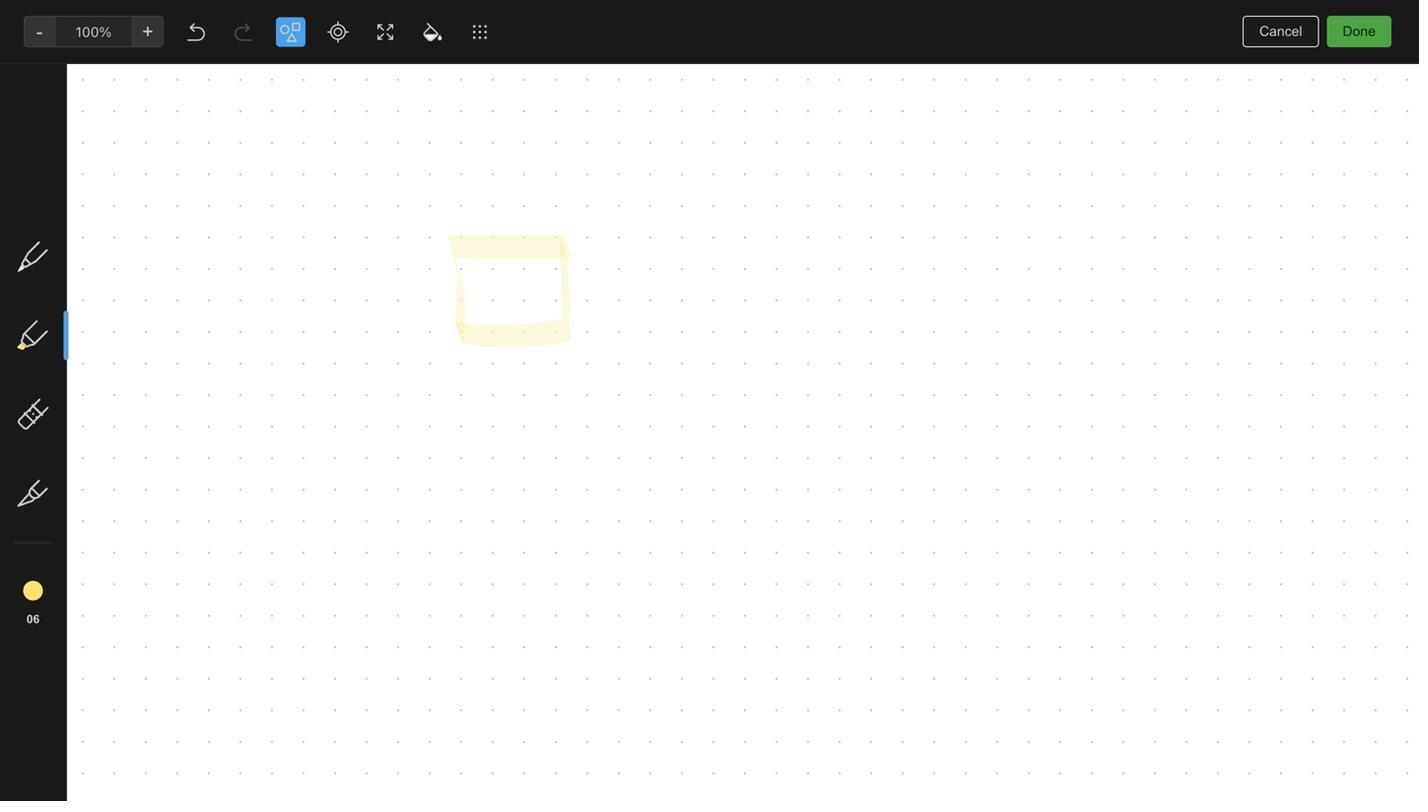 Task type: locate. For each thing, give the bounding box(es) containing it.
notes
[[279, 20, 333, 43], [43, 194, 81, 210]]

- inside things to do organize files - morning task
[[537, 409, 543, 425]]

notes
[[272, 62, 308, 78]]

tags button
[[0, 293, 236, 324]]

dec 5
[[268, 444, 301, 458], [443, 602, 476, 615]]

saved
[[1369, 775, 1404, 789]]

0 horizontal spatial dec
[[268, 444, 290, 458]]

start
[[542, 184, 573, 200]]

morning
[[443, 127, 498, 143], [443, 426, 496, 443]]

shared
[[43, 332, 88, 348]]

2 horizontal spatial 5
[[469, 602, 476, 615]]

morning down organize
[[443, 426, 496, 443]]

end
[[509, 219, 533, 236]]

only you
[[1232, 16, 1285, 31]]

0 vertical spatial task
[[502, 127, 532, 143]]

2 morning from the top
[[443, 426, 496, 443]]

1 morning from the top
[[443, 127, 498, 143]]

flower
[[268, 127, 312, 143]]

None search field
[[26, 57, 211, 93]]

thumbnail image
[[252, 251, 416, 359], [427, 291, 591, 359], [252, 522, 416, 629]]

1 horizontal spatial dec
[[443, 602, 465, 615]]

only
[[1232, 16, 1260, 31]]

2 vertical spatial task
[[499, 426, 529, 443]]

check
[[468, 166, 509, 182], [443, 184, 484, 200]]

1 horizontal spatial notes
[[279, 20, 333, 43]]

tree containing home
[[0, 155, 237, 693]]

work
[[443, 202, 474, 218]]

go
[[488, 202, 506, 218]]

2 horizontal spatial dec
[[722, 61, 748, 77]]

on inside note window element
[[703, 61, 719, 77]]

0 vertical spatial dec
[[722, 61, 748, 77]]

- left go
[[478, 202, 484, 218]]

0 vertical spatial morning
[[443, 127, 498, 143]]

1 vertical spatial dec
[[268, 444, 290, 458]]

- down go
[[499, 219, 505, 236]]

last edited on dec 14, 2023
[[628, 61, 807, 77]]

edited
[[659, 61, 699, 77]]

task down "files"
[[499, 426, 529, 443]]

share
[[1317, 15, 1356, 32]]

notebooks
[[44, 269, 113, 285]]

dec
[[722, 61, 748, 77], [268, 444, 290, 458], [443, 602, 465, 615]]

-
[[525, 148, 532, 165], [458, 166, 465, 182], [545, 166, 552, 182], [532, 184, 538, 200], [478, 202, 484, 218], [568, 202, 574, 218], [499, 219, 505, 236], [537, 409, 543, 425]]

task up the emails
[[512, 166, 541, 182]]

notes left the (
[[43, 194, 81, 210]]

0 vertical spatial 5
[[260, 62, 269, 78]]

check up work
[[443, 184, 484, 200]]

Note Editor text field
[[0, 0, 1420, 802]]

expand notebooks image
[[5, 269, 21, 285]]

2 vertical spatial dec
[[443, 602, 465, 615]]

notes up notes
[[279, 20, 333, 43]]

last
[[628, 61, 655, 77]]

check down laptop in the top left of the page
[[468, 166, 509, 182]]

task up laptop in the top left of the page
[[502, 127, 532, 143]]

1 vertical spatial 5
[[294, 444, 301, 458]]

do
[[509, 387, 526, 403]]

home
[[43, 162, 81, 178]]

task
[[502, 127, 532, 143], [512, 166, 541, 182], [499, 426, 529, 443]]

changes
[[1315, 775, 1366, 789]]

5
[[260, 62, 269, 78], [294, 444, 301, 458], [469, 602, 476, 615]]

organize
[[443, 409, 500, 425]]

0 horizontal spatial notes
[[43, 194, 81, 210]]

new button
[[12, 104, 225, 139]]

morning up the open
[[443, 127, 498, 143]]

0 horizontal spatial 5
[[260, 62, 269, 78]]

- right in
[[458, 166, 465, 182]]

tree
[[0, 155, 237, 693]]

lunch
[[529, 202, 564, 218]]

on
[[703, 61, 719, 77], [510, 202, 526, 218]]

1 vertical spatial dec 5
[[443, 602, 476, 615]]

0 vertical spatial notes
[[279, 20, 333, 43]]

1 vertical spatial morning
[[443, 426, 496, 443]]

0 horizontal spatial dec 5
[[268, 444, 301, 458]]

files
[[504, 409, 533, 425]]

Search text field
[[26, 57, 211, 93]]

1/8
[[466, 239, 483, 252]]

all changes saved
[[1297, 775, 1404, 789]]

on up end
[[510, 202, 526, 218]]

morning inside morning task open laptop - sign in - check task - check emails - start work - go on lunch - meeting - end of day
[[443, 127, 498, 143]]

1 vertical spatial on
[[510, 202, 526, 218]]

all
[[1297, 775, 1311, 789]]

- right "files"
[[537, 409, 543, 425]]

1 vertical spatial notes
[[43, 194, 81, 210]]

5 notes
[[260, 62, 308, 78]]

task inside things to do organize files - morning task
[[499, 426, 529, 443]]

0 vertical spatial on
[[703, 61, 719, 77]]

notes inside tree
[[43, 194, 81, 210]]

0 horizontal spatial on
[[510, 202, 526, 218]]

1 horizontal spatial on
[[703, 61, 719, 77]]

2 vertical spatial 5
[[469, 602, 476, 615]]

1 vertical spatial check
[[443, 184, 484, 200]]

on right edited
[[703, 61, 719, 77]]



Task type: describe. For each thing, give the bounding box(es) containing it.
share button
[[1301, 8, 1373, 39]]

trash link
[[0, 368, 236, 399]]

morning inside things to do organize files - morning task
[[443, 426, 496, 443]]

open
[[443, 148, 478, 165]]

thumbnail image for morning task open laptop - sign in - check task - check emails - start work - go on lunch - meeting - end of day
[[252, 251, 416, 359]]

14,
[[751, 61, 770, 77]]

of
[[537, 219, 550, 236]]

2023
[[774, 61, 807, 77]]

add a reminder image
[[624, 770, 648, 794]]

notes for notes
[[279, 20, 333, 43]]

settings image
[[201, 16, 225, 39]]

laptop
[[481, 148, 522, 165]]

notes (
[[43, 194, 91, 210]]

- down start
[[568, 202, 574, 218]]

0 vertical spatial dec 5
[[268, 444, 301, 458]]

meeting
[[443, 219, 495, 236]]

with
[[92, 332, 119, 348]]

home link
[[0, 155, 237, 186]]

to
[[492, 387, 505, 403]]

add tag image
[[658, 770, 681, 794]]

1 horizontal spatial dec 5
[[443, 602, 476, 615]]

dec inside note window element
[[722, 61, 748, 77]]

you
[[1263, 16, 1285, 31]]

tasks
[[43, 226, 79, 242]]

- up lunch
[[532, 184, 538, 200]]

morning task open laptop - sign in - check task - check emails - start work - go on lunch - meeting - end of day
[[443, 127, 574, 253]]

things
[[443, 387, 488, 403]]

things to do organize files - morning task
[[443, 387, 543, 443]]

1 vertical spatial task
[[512, 166, 541, 182]]

emails
[[487, 184, 528, 200]]

me
[[123, 332, 142, 348]]

yesterday
[[443, 274, 498, 288]]

(
[[86, 195, 91, 209]]

1 horizontal spatial 5
[[294, 444, 301, 458]]

trash
[[43, 375, 79, 391]]

upgrade image
[[76, 719, 100, 743]]

- down sign
[[545, 166, 552, 182]]

0 vertical spatial check
[[468, 166, 509, 182]]

sign
[[535, 148, 563, 165]]

shared with me link
[[0, 324, 236, 356]]

day
[[443, 237, 466, 253]]

notes for notes (
[[43, 194, 81, 210]]

thumbnail image for things to do organize files - morning task
[[252, 522, 416, 629]]

- left sign
[[525, 148, 532, 165]]

in
[[443, 166, 454, 182]]

new
[[43, 113, 72, 129]]

tags
[[44, 301, 74, 317]]

shared with me
[[43, 332, 142, 348]]

note window element
[[0, 0, 1420, 802]]

tasks button
[[0, 218, 236, 249]]

flower button
[[252, 110, 416, 359]]

on inside morning task open laptop - sign in - check task - check emails - start work - go on lunch - meeting - end of day
[[510, 202, 526, 218]]

notebooks link
[[0, 261, 236, 293]]

sharks!
[[268, 387, 319, 403]]



Task type: vqa. For each thing, say whether or not it's contained in the screenshot.
Notes to the bottom
yes



